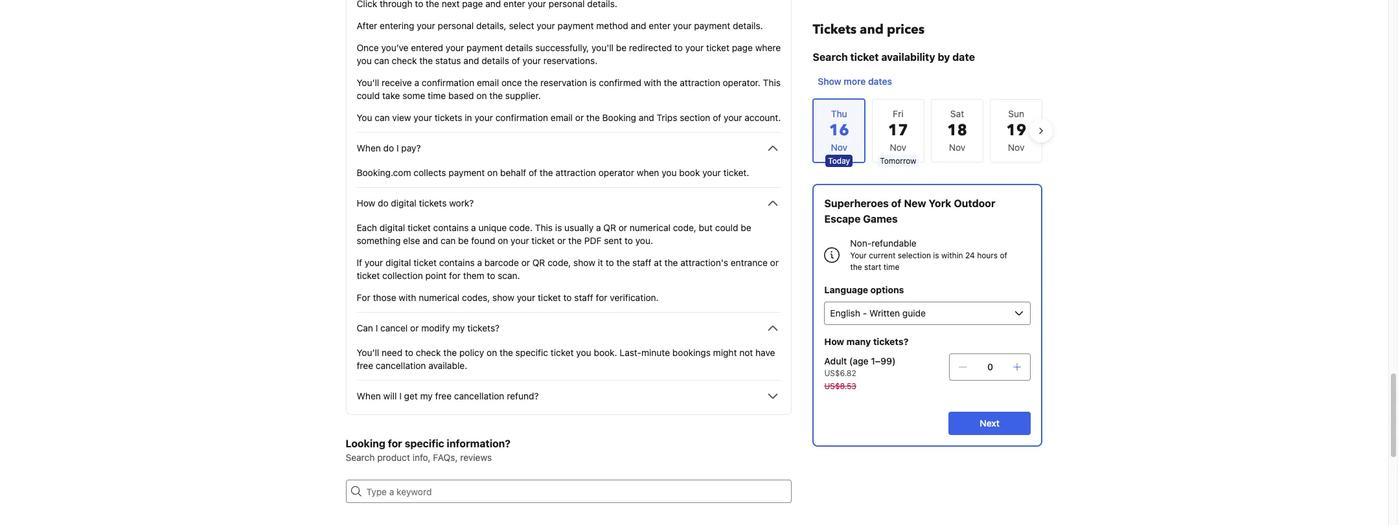 Task type: describe. For each thing, give the bounding box(es) containing it.
if your digital ticket contains a barcode or qr code, show it to the staff at the attraction's entrance or ticket collection point for them to scan.
[[357, 257, 779, 281]]

nov for 19
[[1008, 142, 1025, 153]]

section
[[680, 112, 711, 123]]

point
[[426, 270, 447, 281]]

adult (age 1–99) us$6.82
[[825, 356, 896, 379]]

qr inside if your digital ticket contains a barcode or qr code, show it to the staff at the attraction's entrance or ticket collection point for them to scan.
[[533, 257, 545, 268]]

1 vertical spatial can
[[375, 112, 390, 123]]

could inside each digital ticket contains a unique code. this is usually a qr or numerical code, but could be something else and can be found on your ticket or the pdf sent to you.
[[715, 222, 739, 233]]

next button
[[949, 412, 1032, 436]]

payment left details.
[[694, 20, 731, 31]]

tickets inside dropdown button
[[419, 198, 447, 209]]

the inside once you've entered your payment details successfully, you'll be redirected to your ticket page where you can check the status and details of your reservations.
[[419, 55, 433, 66]]

your up entered
[[417, 20, 435, 31]]

0 horizontal spatial show
[[493, 292, 515, 303]]

1 vertical spatial for
[[596, 292, 608, 303]]

sat 18 nov
[[948, 108, 968, 153]]

and inside once you've entered your payment details successfully, you'll be redirected to your ticket page where you can check the status and details of your reservations.
[[464, 55, 479, 66]]

booking.com collects payment on behalf of the attraction operator when you book your ticket.
[[357, 167, 750, 178]]

ticket up show more dates on the top right of the page
[[851, 51, 879, 63]]

you can view your tickets in your confirmation email or the booking and trips section of your account.
[[357, 112, 781, 123]]

attraction inside you'll receive a confirmation email once the reservation is confirmed with the attraction operator. this could take some time based on the supplier.
[[680, 77, 721, 88]]

get
[[404, 391, 418, 402]]

1 vertical spatial details
[[482, 55, 509, 66]]

ticket up else
[[408, 222, 431, 233]]

19
[[1007, 120, 1027, 141]]

games
[[863, 213, 898, 225]]

and inside each digital ticket contains a unique code. this is usually a qr or numerical code, but could be something else and can be found on your ticket or the pdf sent to you.
[[423, 235, 438, 246]]

can
[[357, 323, 373, 334]]

0 horizontal spatial be
[[458, 235, 469, 246]]

your right view
[[414, 112, 432, 123]]

24
[[966, 251, 975, 261]]

the right at
[[665, 257, 678, 268]]

how do digital tickets work? element
[[357, 211, 781, 305]]

1 vertical spatial staff
[[574, 292, 594, 303]]

ticket down "code."
[[532, 235, 555, 246]]

sent
[[604, 235, 622, 246]]

your right redirected
[[686, 42, 704, 53]]

1 vertical spatial tickets?
[[874, 336, 909, 347]]

free inside dropdown button
[[435, 391, 452, 402]]

found
[[471, 235, 495, 246]]

else
[[403, 235, 420, 246]]

or down you'll receive a confirmation email once the reservation is confirmed with the attraction operator. this could take some time based on the supplier.
[[575, 112, 584, 123]]

payment up work?
[[449, 167, 485, 178]]

your right in
[[475, 112, 493, 123]]

tickets
[[813, 21, 857, 38]]

to right the it
[[606, 257, 614, 268]]

pdf
[[584, 235, 602, 246]]

can i cancel or modify my tickets?
[[357, 323, 500, 334]]

your right select
[[537, 20, 555, 31]]

search ticket availability by date
[[813, 51, 975, 63]]

information?
[[447, 438, 511, 450]]

collects
[[414, 167, 446, 178]]

scan.
[[498, 270, 520, 281]]

how for how many tickets?
[[825, 336, 845, 347]]

them
[[463, 270, 485, 281]]

work?
[[449, 198, 474, 209]]

1 vertical spatial confirmation
[[496, 112, 548, 123]]

code, inside if your digital ticket contains a barcode or qr code, show it to the staff at the attraction's entrance or ticket collection point for them to scan.
[[548, 257, 571, 268]]

non-refundable your current selection is within 24 hours of the start time
[[851, 238, 1008, 272]]

each
[[357, 222, 377, 233]]

book.
[[594, 347, 617, 358]]

i for will
[[399, 391, 402, 402]]

1 horizontal spatial search
[[813, 51, 848, 63]]

to down barcode
[[487, 270, 495, 281]]

for inside looking for specific information? search product info, faqs, reviews
[[388, 438, 402, 450]]

is inside non-refundable your current selection is within 24 hours of the start time
[[934, 251, 940, 261]]

many
[[847, 336, 871, 347]]

1 vertical spatial my
[[420, 391, 433, 402]]

ticket down if your digital ticket contains a barcode or qr code, show it to the staff at the attraction's entrance or ticket collection point for them to scan.
[[538, 292, 561, 303]]

of inside non-refundable your current selection is within 24 hours of the start time
[[1000, 251, 1008, 261]]

your down scan.
[[517, 292, 536, 303]]

staff inside if your digital ticket contains a barcode or qr code, show it to the staff at the attraction's entrance or ticket collection point for them to scan.
[[633, 257, 652, 268]]

or right the entrance
[[770, 257, 779, 268]]

start
[[865, 263, 882, 272]]

entering
[[380, 20, 415, 31]]

page
[[732, 42, 753, 53]]

your down successfully,
[[523, 55, 541, 66]]

you'll receive a confirmation email once the reservation is confirmed with the attraction operator. this could take some time based on the supplier.
[[357, 77, 781, 101]]

receive
[[382, 77, 412, 88]]

this inside each digital ticket contains a unique code. this is usually a qr or numerical code, but could be something else and can be found on your ticket or the pdf sent to you.
[[535, 222, 553, 233]]

successfully,
[[536, 42, 589, 53]]

show inside if your digital ticket contains a barcode or qr code, show it to the staff at the attraction's entrance or ticket collection point for them to scan.
[[574, 257, 596, 268]]

redirected
[[629, 42, 672, 53]]

on inside each digital ticket contains a unique code. this is usually a qr or numerical code, but could be something else and can be found on your ticket or the pdf sent to you.
[[498, 235, 508, 246]]

for inside if your digital ticket contains a barcode or qr code, show it to the staff at the attraction's entrance or ticket collection point for them to scan.
[[449, 270, 461, 281]]

new
[[904, 198, 927, 209]]

1 vertical spatial numerical
[[419, 292, 460, 303]]

to inside each digital ticket contains a unique code. this is usually a qr or numerical code, but could be something else and can be found on your ticket or the pdf sent to you.
[[625, 235, 633, 246]]

cancellation inside you'll need to check the policy on the specific ticket you book. last-minute bookings might not have free cancellation available.
[[376, 360, 426, 371]]

for those with numerical codes, show your ticket to staff for verification.
[[357, 292, 659, 303]]

when for when will i get my free cancellation refund?
[[357, 391, 381, 402]]

your inside each digital ticket contains a unique code. this is usually a qr or numerical code, but could be something else and can be found on your ticket or the pdf sent to you.
[[511, 235, 529, 246]]

those
[[373, 292, 396, 303]]

availability
[[882, 51, 936, 63]]

verification.
[[610, 292, 659, 303]]

at
[[654, 257, 662, 268]]

of inside once you've entered your payment details successfully, you'll be redirected to your ticket page where you can check the status and details of your reservations.
[[512, 55, 520, 66]]

do for when
[[383, 143, 394, 154]]

you'll
[[357, 77, 379, 88]]

of right section
[[713, 112, 722, 123]]

modify
[[421, 323, 450, 334]]

details,
[[476, 20, 507, 31]]

(age
[[850, 356, 869, 367]]

you.
[[636, 235, 653, 246]]

sat
[[951, 108, 965, 119]]

for
[[357, 292, 371, 303]]

some
[[403, 90, 425, 101]]

how do digital tickets work?
[[357, 198, 474, 209]]

with inside you'll receive a confirmation email once the reservation is confirmed with the attraction operator. this could take some time based on the supplier.
[[644, 77, 662, 88]]

contains inside each digital ticket contains a unique code. this is usually a qr or numerical code, but could be something else and can be found on your ticket or the pdf sent to you.
[[433, 222, 469, 233]]

ticket inside you'll need to check the policy on the specific ticket you book. last-minute bookings might not have free cancellation available.
[[551, 347, 574, 358]]

by
[[938, 51, 950, 63]]

on inside you'll receive a confirmation email once the reservation is confirmed with the attraction operator. this could take some time based on the supplier.
[[477, 90, 487, 101]]

how do digital tickets work? button
[[357, 196, 781, 211]]

codes,
[[462, 292, 490, 303]]

or right barcode
[[522, 257, 530, 268]]

17
[[889, 120, 909, 141]]

on inside you'll need to check the policy on the specific ticket you book. last-minute bookings might not have free cancellation available.
[[487, 347, 497, 358]]

code, inside each digital ticket contains a unique code. this is usually a qr or numerical code, but could be something else and can be found on your ticket or the pdf sent to you.
[[673, 222, 697, 233]]

18
[[948, 120, 968, 141]]

of inside superheroes of new york outdoor escape games
[[892, 198, 902, 209]]

hours
[[978, 251, 998, 261]]

you'll
[[357, 347, 379, 358]]

your right the book
[[703, 167, 721, 178]]

you've
[[381, 42, 409, 53]]

the down once
[[490, 90, 503, 101]]

policy
[[460, 347, 484, 358]]

0 vertical spatial my
[[453, 323, 465, 334]]

the inside each digital ticket contains a unique code. this is usually a qr or numerical code, but could be something else and can be found on your ticket or the pdf sent to you.
[[569, 235, 582, 246]]

account.
[[745, 112, 781, 123]]

and left enter
[[631, 20, 647, 31]]

qr inside each digital ticket contains a unique code. this is usually a qr or numerical code, but could be something else and can be found on your ticket or the pdf sent to you.
[[604, 222, 616, 233]]

email inside you'll receive a confirmation email once the reservation is confirmed with the attraction operator. this could take some time based on the supplier.
[[477, 77, 499, 88]]

view
[[392, 112, 411, 123]]

your up "status"
[[446, 42, 464, 53]]

of right behalf
[[529, 167, 537, 178]]

your left account.
[[724, 112, 742, 123]]

refundable
[[872, 238, 917, 249]]

or up the sent
[[619, 222, 627, 233]]

method
[[597, 20, 629, 31]]

next
[[980, 418, 1000, 429]]

how for how do digital tickets work?
[[357, 198, 375, 209]]

unique
[[479, 222, 507, 233]]

the right the it
[[617, 257, 630, 268]]

to down if your digital ticket contains a barcode or qr code, show it to the staff at the attraction's entrance or ticket collection point for them to scan.
[[564, 292, 572, 303]]

digital for your
[[386, 257, 411, 268]]

personal
[[438, 20, 474, 31]]

you'll
[[592, 42, 614, 53]]

or down usually
[[557, 235, 566, 246]]

enter
[[649, 20, 671, 31]]

code.
[[509, 222, 533, 233]]

when
[[637, 167, 659, 178]]

cancellation inside dropdown button
[[454, 391, 505, 402]]

fri 17 nov tomorrow
[[880, 108, 917, 166]]

adult
[[825, 356, 847, 367]]

usually
[[565, 222, 594, 233]]

can inside each digital ticket contains a unique code. this is usually a qr or numerical code, but could be something else and can be found on your ticket or the pdf sent to you.
[[441, 235, 456, 246]]

when will i get my free cancellation refund?
[[357, 391, 539, 402]]

or inside dropdown button
[[410, 323, 419, 334]]

the down when do i pay? "dropdown button"
[[540, 167, 553, 178]]

specific inside looking for specific information? search product info, faqs, reviews
[[405, 438, 444, 450]]

ticket down if
[[357, 270, 380, 281]]

be inside once you've entered your payment details successfully, you'll be redirected to your ticket page where you can check the status and details of your reservations.
[[616, 42, 627, 53]]

ticket inside once you've entered your payment details successfully, you'll be redirected to your ticket page where you can check the status and details of your reservations.
[[707, 42, 730, 53]]

1 horizontal spatial email
[[551, 112, 573, 123]]

details.
[[733, 20, 763, 31]]

the up supplier.
[[525, 77, 538, 88]]

looking for specific information? search product info, faqs, reviews
[[346, 438, 511, 463]]

1 vertical spatial i
[[376, 323, 378, 334]]



Task type: locate. For each thing, give the bounding box(es) containing it.
how
[[357, 198, 375, 209], [825, 336, 845, 347]]

is left 'confirmed'
[[590, 77, 597, 88]]

tickets left work?
[[419, 198, 447, 209]]

0 horizontal spatial cancellation
[[376, 360, 426, 371]]

book
[[679, 167, 700, 178]]

time inside you'll receive a confirmation email once the reservation is confirmed with the attraction operator. this could take some time based on the supplier.
[[428, 90, 446, 101]]

have
[[756, 347, 776, 358]]

2 vertical spatial be
[[458, 235, 469, 246]]

is inside each digital ticket contains a unique code. this is usually a qr or numerical code, but could be something else and can be found on your ticket or the pdf sent to you.
[[555, 222, 562, 233]]

ticket down can i cancel or modify my tickets? dropdown button
[[551, 347, 574, 358]]

1 horizontal spatial time
[[884, 263, 900, 272]]

nov for 17
[[890, 142, 907, 153]]

ticket up point
[[414, 257, 437, 268]]

can inside once you've entered your payment details successfully, you'll be redirected to your ticket page where you can check the status and details of your reservations.
[[374, 55, 389, 66]]

2 vertical spatial digital
[[386, 257, 411, 268]]

i right "can"
[[376, 323, 378, 334]]

0 horizontal spatial tickets?
[[467, 323, 500, 334]]

your right enter
[[673, 20, 692, 31]]

1 vertical spatial tickets
[[419, 198, 447, 209]]

qr down each digital ticket contains a unique code. this is usually a qr or numerical code, but could be something else and can be found on your ticket or the pdf sent to you.
[[533, 257, 545, 268]]

payment up successfully,
[[558, 20, 594, 31]]

each digital ticket contains a unique code. this is usually a qr or numerical code, but could be something else and can be found on your ticket or the pdf sent to you.
[[357, 222, 752, 246]]

for right point
[[449, 270, 461, 281]]

is left usually
[[555, 222, 562, 233]]

do down booking.com
[[378, 198, 389, 209]]

can right you
[[375, 112, 390, 123]]

1 horizontal spatial confirmation
[[496, 112, 548, 123]]

1 horizontal spatial be
[[616, 42, 627, 53]]

a up some at the top
[[415, 77, 419, 88]]

specific inside you'll need to check the policy on the specific ticket you book. last-minute bookings might not have free cancellation available.
[[516, 347, 548, 358]]

superheroes of new york outdoor escape games
[[825, 198, 996, 225]]

non-
[[851, 238, 872, 249]]

0 horizontal spatial numerical
[[419, 292, 460, 303]]

specific
[[516, 347, 548, 358], [405, 438, 444, 450]]

confirmation
[[422, 77, 475, 88], [496, 112, 548, 123]]

with inside how do digital tickets work? element
[[399, 292, 416, 303]]

0 horizontal spatial confirmation
[[422, 77, 475, 88]]

the down usually
[[569, 235, 582, 246]]

you for you'll need to check the policy on the specific ticket you book. last-minute bookings might not have free cancellation available.
[[576, 347, 592, 358]]

0 vertical spatial can
[[374, 55, 389, 66]]

1 vertical spatial do
[[378, 198, 389, 209]]

could
[[357, 90, 380, 101], [715, 222, 739, 233]]

0 horizontal spatial time
[[428, 90, 446, 101]]

reservation
[[541, 77, 587, 88]]

0 horizontal spatial how
[[357, 198, 375, 209]]

check down you've
[[392, 55, 417, 66]]

0 vertical spatial check
[[392, 55, 417, 66]]

when left the will
[[357, 391, 381, 402]]

0 vertical spatial confirmation
[[422, 77, 475, 88]]

0 vertical spatial staff
[[633, 257, 652, 268]]

0 vertical spatial qr
[[604, 222, 616, 233]]

behalf
[[500, 167, 526, 178]]

0 vertical spatial tickets?
[[467, 323, 500, 334]]

you for booking.com collects payment on behalf of the attraction operator when you book your ticket.
[[662, 167, 677, 178]]

you left book.
[[576, 347, 592, 358]]

0 vertical spatial you
[[357, 55, 372, 66]]

digital down booking.com
[[391, 198, 417, 209]]

0 vertical spatial contains
[[433, 222, 469, 233]]

select
[[509, 20, 534, 31]]

specific up info,
[[405, 438, 444, 450]]

0 vertical spatial is
[[590, 77, 597, 88]]

0 horizontal spatial this
[[535, 222, 553, 233]]

if
[[357, 257, 362, 268]]

us$6.82
[[825, 369, 857, 379]]

code, left but
[[673, 222, 697, 233]]

payment
[[558, 20, 594, 31], [694, 20, 731, 31], [467, 42, 503, 53], [449, 167, 485, 178]]

trips
[[657, 112, 678, 123]]

1 horizontal spatial tickets?
[[874, 336, 909, 347]]

confirmed
[[599, 77, 642, 88]]

tickets? up "1–99)"
[[874, 336, 909, 347]]

numerical
[[630, 222, 671, 233], [419, 292, 460, 303]]

to left you.
[[625, 235, 633, 246]]

0 vertical spatial email
[[477, 77, 499, 88]]

once you've entered your payment details successfully, you'll be redirected to your ticket page where you can check the status and details of your reservations.
[[357, 42, 781, 66]]

1 vertical spatial with
[[399, 292, 416, 303]]

you
[[357, 55, 372, 66], [662, 167, 677, 178], [576, 347, 592, 358]]

2 nov from the left
[[949, 142, 966, 153]]

attraction up section
[[680, 77, 721, 88]]

contains
[[433, 222, 469, 233], [439, 257, 475, 268]]

the right policy
[[500, 347, 513, 358]]

show left the it
[[574, 257, 596, 268]]

1 horizontal spatial for
[[449, 270, 461, 281]]

nov down 19
[[1008, 142, 1025, 153]]

1 vertical spatial search
[[346, 452, 375, 463]]

1 horizontal spatial staff
[[633, 257, 652, 268]]

be left found
[[458, 235, 469, 246]]

and left the 'trips'
[[639, 112, 655, 123]]

and right else
[[423, 235, 438, 246]]

0 vertical spatial when
[[357, 143, 381, 154]]

a inside if your digital ticket contains a barcode or qr code, show it to the staff at the attraction's entrance or ticket collection point for them to scan.
[[477, 257, 482, 268]]

to inside you'll need to check the policy on the specific ticket you book. last-minute bookings might not have free cancellation available.
[[405, 347, 414, 358]]

numerical up you.
[[630, 222, 671, 233]]

contains inside if your digital ticket contains a barcode or qr code, show it to the staff at the attraction's entrance or ticket collection point for them to scan.
[[439, 257, 475, 268]]

cancellation down need
[[376, 360, 426, 371]]

1 horizontal spatial my
[[453, 323, 465, 334]]

search up show
[[813, 51, 848, 63]]

on right the based
[[477, 90, 487, 101]]

might
[[713, 347, 737, 358]]

code,
[[673, 222, 697, 233], [548, 257, 571, 268]]

on right policy
[[487, 347, 497, 358]]

1 vertical spatial specific
[[405, 438, 444, 450]]

1 horizontal spatial is
[[590, 77, 597, 88]]

collection
[[382, 270, 423, 281]]

on down unique
[[498, 235, 508, 246]]

check up available.
[[416, 347, 441, 358]]

check inside once you've entered your payment details successfully, you'll be redirected to your ticket page where you can check the status and details of your reservations.
[[392, 55, 417, 66]]

in
[[465, 112, 472, 123]]

digital up something
[[380, 222, 405, 233]]

1–99)
[[871, 356, 896, 367]]

tickets left in
[[435, 112, 463, 123]]

0 vertical spatial could
[[357, 90, 380, 101]]

the left booking
[[587, 112, 600, 123]]

digital inside dropdown button
[[391, 198, 417, 209]]

staff
[[633, 257, 652, 268], [574, 292, 594, 303]]

language options
[[825, 285, 904, 296]]

time
[[428, 90, 446, 101], [884, 263, 900, 272]]

email left once
[[477, 77, 499, 88]]

dates
[[868, 76, 892, 87]]

0 vertical spatial tickets
[[435, 112, 463, 123]]

2 horizontal spatial i
[[399, 391, 402, 402]]

1 vertical spatial when
[[357, 391, 381, 402]]

be right you'll
[[616, 42, 627, 53]]

1 vertical spatial free
[[435, 391, 452, 402]]

your down "code."
[[511, 235, 529, 246]]

could right but
[[715, 222, 739, 233]]

i inside "dropdown button"
[[397, 143, 399, 154]]

1 vertical spatial digital
[[380, 222, 405, 233]]

nov inside 'sun 19 nov'
[[1008, 142, 1025, 153]]

your right if
[[365, 257, 383, 268]]

1 horizontal spatial i
[[397, 143, 399, 154]]

2 horizontal spatial for
[[596, 292, 608, 303]]

2 horizontal spatial you
[[662, 167, 677, 178]]

region
[[803, 93, 1054, 169]]

1 nov from the left
[[890, 142, 907, 153]]

how inside how do digital tickets work? dropdown button
[[357, 198, 375, 209]]

show
[[818, 76, 842, 87]]

available.
[[429, 360, 467, 371]]

1 horizontal spatial nov
[[949, 142, 966, 153]]

something
[[357, 235, 401, 246]]

supplier.
[[506, 90, 541, 101]]

digital inside each digital ticket contains a unique code. this is usually a qr or numerical code, but could be something else and can be found on your ticket or the pdf sent to you.
[[380, 222, 405, 233]]

i for do
[[397, 143, 399, 154]]

entered
[[411, 42, 443, 53]]

0 vertical spatial details
[[506, 42, 533, 53]]

search down looking
[[346, 452, 375, 463]]

is for this
[[555, 222, 562, 233]]

1 horizontal spatial numerical
[[630, 222, 671, 233]]

after entering your personal details, select your payment method and enter your payment details.
[[357, 20, 763, 31]]

refund?
[[507, 391, 539, 402]]

based
[[449, 90, 474, 101]]

when up booking.com
[[357, 143, 381, 154]]

tomorrow
[[880, 156, 917, 166]]

tickets and prices
[[813, 21, 925, 38]]

1 horizontal spatial free
[[435, 391, 452, 402]]

once
[[357, 42, 379, 53]]

with down collection
[[399, 292, 416, 303]]

0 horizontal spatial could
[[357, 90, 380, 101]]

language
[[825, 285, 869, 296]]

faqs,
[[433, 452, 458, 463]]

to right need
[[405, 347, 414, 358]]

0 vertical spatial specific
[[516, 347, 548, 358]]

attraction down when do i pay? "dropdown button"
[[556, 167, 596, 178]]

nov inside sat 18 nov
[[949, 142, 966, 153]]

you
[[357, 112, 372, 123]]

of right hours at the right top
[[1000, 251, 1008, 261]]

this
[[763, 77, 781, 88], [535, 222, 553, 233]]

to inside once you've entered your payment details successfully, you'll be redirected to your ticket page where you can check the status and details of your reservations.
[[675, 42, 683, 53]]

i
[[397, 143, 399, 154], [376, 323, 378, 334], [399, 391, 402, 402]]

0 vertical spatial code,
[[673, 222, 697, 233]]

a
[[415, 77, 419, 88], [471, 222, 476, 233], [596, 222, 601, 233], [477, 257, 482, 268]]

how up the each at top
[[357, 198, 375, 209]]

check inside you'll need to check the policy on the specific ticket you book. last-minute bookings might not have free cancellation available.
[[416, 347, 441, 358]]

nov inside fri 17 nov tomorrow
[[890, 142, 907, 153]]

a up found
[[471, 222, 476, 233]]

the up the 'trips'
[[664, 77, 678, 88]]

a up pdf
[[596, 222, 601, 233]]

within
[[942, 251, 964, 261]]

tickets? inside can i cancel or modify my tickets? dropdown button
[[467, 323, 500, 334]]

0 vertical spatial cancellation
[[376, 360, 426, 371]]

0 vertical spatial free
[[357, 360, 373, 371]]

1 horizontal spatial code,
[[673, 222, 697, 233]]

nov down 18 at the top right
[[949, 142, 966, 153]]

free inside you'll need to check the policy on the specific ticket you book. last-minute bookings might not have free cancellation available.
[[357, 360, 373, 371]]

region containing 17
[[803, 93, 1054, 169]]

1 vertical spatial this
[[535, 222, 553, 233]]

0 vertical spatial search
[[813, 51, 848, 63]]

2 when from the top
[[357, 391, 381, 402]]

2 vertical spatial i
[[399, 391, 402, 402]]

options
[[871, 285, 904, 296]]

0 horizontal spatial specific
[[405, 438, 444, 450]]

info,
[[413, 452, 431, 463]]

is for reservation
[[590, 77, 597, 88]]

1 vertical spatial how
[[825, 336, 845, 347]]

1 horizontal spatial with
[[644, 77, 662, 88]]

your
[[417, 20, 435, 31], [537, 20, 555, 31], [673, 20, 692, 31], [446, 42, 464, 53], [686, 42, 704, 53], [523, 55, 541, 66], [414, 112, 432, 123], [475, 112, 493, 123], [724, 112, 742, 123], [703, 167, 721, 178], [511, 235, 529, 246], [365, 257, 383, 268], [517, 292, 536, 303]]

for
[[449, 270, 461, 281], [596, 292, 608, 303], [388, 438, 402, 450]]

qr up the sent
[[604, 222, 616, 233]]

1 vertical spatial check
[[416, 347, 441, 358]]

i left pay?
[[397, 143, 399, 154]]

2 horizontal spatial be
[[741, 222, 752, 233]]

i right the will
[[399, 391, 402, 402]]

be up the entrance
[[741, 222, 752, 233]]

the inside non-refundable your current selection is within 24 hours of the start time
[[851, 263, 862, 272]]

attraction's
[[681, 257, 728, 268]]

details down select
[[506, 42, 533, 53]]

can left found
[[441, 235, 456, 246]]

specific down can i cancel or modify my tickets? dropdown button
[[516, 347, 548, 358]]

1 when from the top
[[357, 143, 381, 154]]

booking.com
[[357, 167, 411, 178]]

Type a keyword field
[[361, 480, 792, 504]]

tickets? up policy
[[467, 323, 500, 334]]

0 horizontal spatial attraction
[[556, 167, 596, 178]]

cancel
[[381, 323, 408, 334]]

barcode
[[485, 257, 519, 268]]

1 horizontal spatial qr
[[604, 222, 616, 233]]

my right get
[[420, 391, 433, 402]]

the down your
[[851, 263, 862, 272]]

0 vertical spatial with
[[644, 77, 662, 88]]

1 vertical spatial contains
[[439, 257, 475, 268]]

fri
[[893, 108, 904, 119]]

0 horizontal spatial free
[[357, 360, 373, 371]]

1 horizontal spatial specific
[[516, 347, 548, 358]]

the up available.
[[444, 347, 457, 358]]

0 horizontal spatial staff
[[574, 292, 594, 303]]

when do i pay? button
[[357, 141, 781, 156]]

2 vertical spatial can
[[441, 235, 456, 246]]

do inside "dropdown button"
[[383, 143, 394, 154]]

show more dates
[[818, 76, 892, 87]]

staff left at
[[633, 257, 652, 268]]

3 nov from the left
[[1008, 142, 1025, 153]]

digital inside if your digital ticket contains a barcode or qr code, show it to the staff at the attraction's entrance or ticket collection point for them to scan.
[[386, 257, 411, 268]]

digital for do
[[391, 198, 417, 209]]

check
[[392, 55, 417, 66], [416, 347, 441, 358]]

can i cancel or modify my tickets? button
[[357, 321, 781, 336]]

bookings
[[673, 347, 711, 358]]

staff down if your digital ticket contains a barcode or qr code, show it to the staff at the attraction's entrance or ticket collection point for them to scan.
[[574, 292, 594, 303]]

2 horizontal spatial nov
[[1008, 142, 1025, 153]]

1 vertical spatial could
[[715, 222, 739, 233]]

0 vertical spatial digital
[[391, 198, 417, 209]]

1 vertical spatial attraction
[[556, 167, 596, 178]]

how up "adult"
[[825, 336, 845, 347]]

when for when do i pay?
[[357, 143, 381, 154]]

you left the book
[[662, 167, 677, 178]]

payment inside once you've entered your payment details successfully, you'll be redirected to your ticket page where you can check the status and details of your reservations.
[[467, 42, 503, 53]]

of
[[512, 55, 520, 66], [713, 112, 722, 123], [529, 167, 537, 178], [892, 198, 902, 209], [1000, 251, 1008, 261]]

sun
[[1009, 108, 1025, 119]]

0 horizontal spatial i
[[376, 323, 378, 334]]

do left pay?
[[383, 143, 394, 154]]

and left "prices"
[[860, 21, 884, 38]]

do
[[383, 143, 394, 154], [378, 198, 389, 209]]

1 vertical spatial be
[[741, 222, 752, 233]]

reviews
[[460, 452, 492, 463]]

0 horizontal spatial search
[[346, 452, 375, 463]]

details up once
[[482, 55, 509, 66]]

show down scan.
[[493, 292, 515, 303]]

a up the them on the bottom of the page
[[477, 257, 482, 268]]

cancellation left refund?
[[454, 391, 505, 402]]

0 horizontal spatial code,
[[548, 257, 571, 268]]

you inside you'll need to check the policy on the specific ticket you book. last-minute bookings might not have free cancellation available.
[[576, 347, 592, 358]]

0 vertical spatial i
[[397, 143, 399, 154]]

1 vertical spatial time
[[884, 263, 900, 272]]

1 vertical spatial email
[[551, 112, 573, 123]]

numerical inside each digital ticket contains a unique code. this is usually a qr or numerical code, but could be something else and can be found on your ticket or the pdf sent to you.
[[630, 222, 671, 233]]

this inside you'll receive a confirmation email once the reservation is confirmed with the attraction operator. this could take some time based on the supplier.
[[763, 77, 781, 88]]

how many tickets?
[[825, 336, 909, 347]]

when inside dropdown button
[[357, 391, 381, 402]]

on left behalf
[[487, 167, 498, 178]]

0 vertical spatial do
[[383, 143, 394, 154]]

confirmation down supplier.
[[496, 112, 548, 123]]

a inside you'll receive a confirmation email once the reservation is confirmed with the attraction operator. this could take some time based on the supplier.
[[415, 77, 419, 88]]

0 vertical spatial for
[[449, 270, 461, 281]]

could inside you'll receive a confirmation email once the reservation is confirmed with the attraction operator. this could take some time based on the supplier.
[[357, 90, 380, 101]]

when inside "dropdown button"
[[357, 143, 381, 154]]

free down you'll
[[357, 360, 373, 371]]

do inside dropdown button
[[378, 198, 389, 209]]

1 horizontal spatial attraction
[[680, 77, 721, 88]]

1 vertical spatial cancellation
[[454, 391, 505, 402]]

1 horizontal spatial you
[[576, 347, 592, 358]]

code, down each digital ticket contains a unique code. this is usually a qr or numerical code, but could be something else and can be found on your ticket or the pdf sent to you.
[[548, 257, 571, 268]]

1 vertical spatial qr
[[533, 257, 545, 268]]

your
[[851, 251, 867, 261]]

0 horizontal spatial my
[[420, 391, 433, 402]]

1 vertical spatial is
[[555, 222, 562, 233]]

york
[[929, 198, 952, 209]]

selection
[[898, 251, 931, 261]]

confirmation inside you'll receive a confirmation email once the reservation is confirmed with the attraction operator. this could take some time based on the supplier.
[[422, 77, 475, 88]]

current
[[869, 251, 896, 261]]

0 vertical spatial show
[[574, 257, 596, 268]]

1 horizontal spatial cancellation
[[454, 391, 505, 402]]

0 horizontal spatial with
[[399, 292, 416, 303]]

numerical down point
[[419, 292, 460, 303]]

your inside if your digital ticket contains a barcode or qr code, show it to the staff at the attraction's entrance or ticket collection point for them to scan.
[[365, 257, 383, 268]]

time inside non-refundable your current selection is within 24 hours of the start time
[[884, 263, 900, 272]]

is left 'within' on the right of page
[[934, 251, 940, 261]]

nov for 18
[[949, 142, 966, 153]]

0 vertical spatial time
[[428, 90, 446, 101]]

my right "modify"
[[453, 323, 465, 334]]

do for how
[[378, 198, 389, 209]]

search inside looking for specific information? search product info, faqs, reviews
[[346, 452, 375, 463]]

1 vertical spatial you
[[662, 167, 677, 178]]

you inside once you've entered your payment details successfully, you'll be redirected to your ticket page where you can check the status and details of your reservations.
[[357, 55, 372, 66]]

last-
[[620, 347, 642, 358]]

is inside you'll receive a confirmation email once the reservation is confirmed with the attraction operator. this could take some time based on the supplier.
[[590, 77, 597, 88]]

0
[[988, 362, 994, 373]]



Task type: vqa. For each thing, say whether or not it's contained in the screenshot.
Sat 18 Nov
yes



